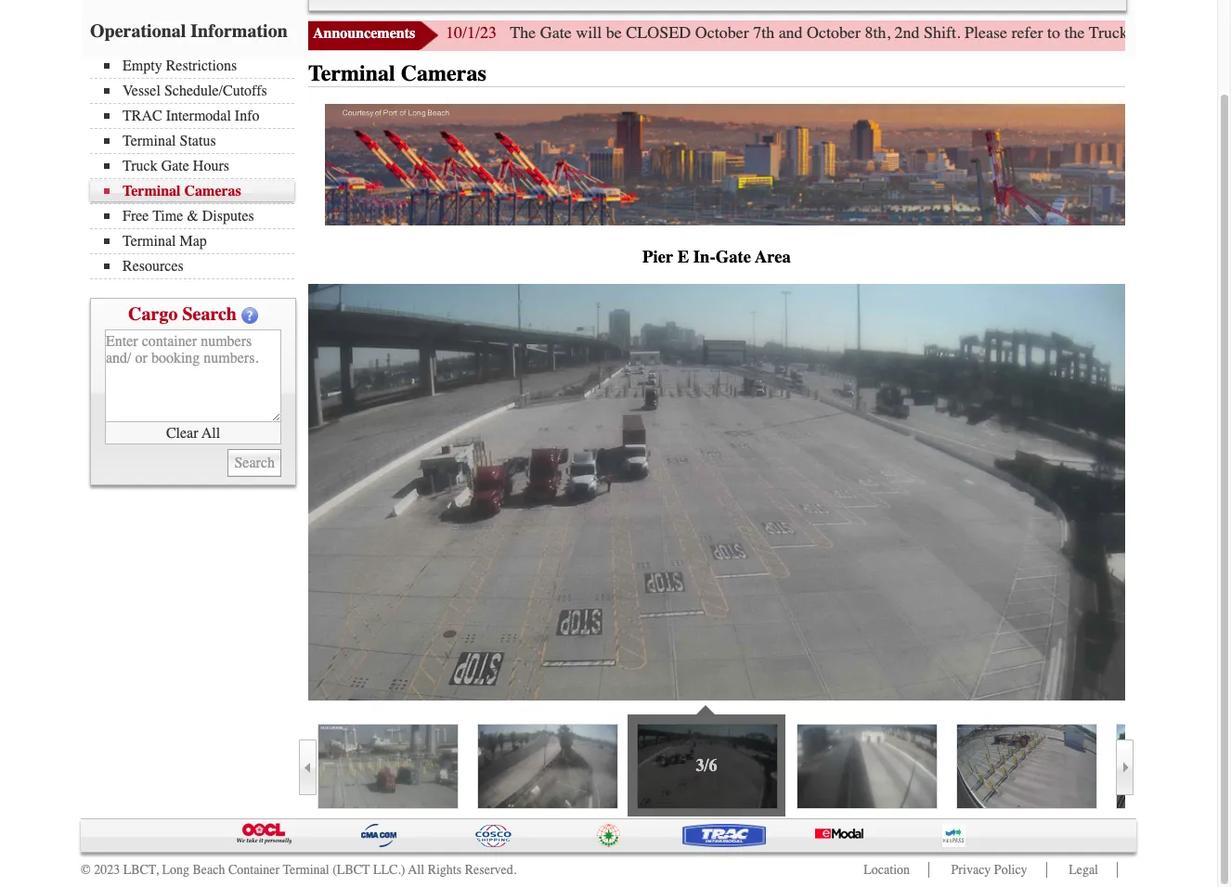 Task type: locate. For each thing, give the bounding box(es) containing it.
shift.
[[924, 22, 961, 43]]

&
[[187, 208, 198, 225]]

0 horizontal spatial all
[[202, 425, 220, 441]]

0 horizontal spatial cameras
[[184, 183, 241, 200]]

legal link
[[1069, 862, 1098, 878]]

llc.)
[[373, 862, 405, 878]]

cargo search
[[128, 304, 237, 325]]

1 horizontal spatial menu bar
[[308, 0, 1127, 11]]

1 horizontal spatial hours
[[1168, 22, 1209, 43]]

hours left we
[[1168, 22, 1209, 43]]

1 vertical spatial truck
[[123, 158, 158, 175]]

privacy policy link
[[951, 862, 1027, 878]]

map
[[180, 233, 207, 250]]

search
[[182, 304, 237, 325]]

disputes
[[202, 208, 254, 225]]

cargo
[[128, 304, 178, 325]]

(lbct
[[333, 862, 370, 878]]

None submit
[[228, 449, 281, 477]]

0 horizontal spatial menu bar
[[90, 56, 304, 279]]

terminal cameras
[[308, 60, 486, 86]]

closed
[[626, 22, 691, 43]]

truck down trac
[[123, 158, 158, 175]]

trac
[[123, 108, 162, 124]]

hours inside empty restrictions vessel schedule/cutoffs trac intermodal info terminal status truck gate hours terminal cameras free time & disputes terminal map resources
[[193, 158, 229, 175]]

status
[[180, 133, 216, 149]]

terminal left (lbct
[[283, 862, 329, 878]]

long
[[162, 862, 189, 878]]

0 vertical spatial menu bar
[[308, 0, 1127, 11]]

0 vertical spatial cameras
[[401, 60, 486, 86]]

announcements
[[313, 25, 415, 42]]

0 vertical spatial hours
[[1168, 22, 1209, 43]]

area
[[755, 247, 791, 267]]

10/1/23 the gate will be closed october 7th and october 8th, 2nd shift. please refer to the truck gate hours we
[[446, 22, 1231, 43]]

all right clear
[[202, 425, 220, 441]]

© 2023 lbct, long beach container terminal (lbct llc.) all rights reserved.
[[81, 862, 516, 878]]

october right and
[[807, 22, 861, 43]]

clear all button
[[105, 422, 281, 445]]

gate
[[540, 22, 572, 43], [1132, 22, 1164, 43], [161, 158, 189, 175], [716, 247, 751, 267]]

october
[[695, 22, 749, 43], [807, 22, 861, 43]]

0 horizontal spatial october
[[695, 22, 749, 43]]

terminal up resources
[[123, 233, 176, 250]]

2 october from the left
[[807, 22, 861, 43]]

0 horizontal spatial truck
[[123, 158, 158, 175]]

trac intermodal info link
[[104, 108, 294, 124]]

and
[[779, 22, 803, 43]]

rights
[[428, 862, 462, 878]]

truck right the
[[1089, 22, 1128, 43]]

terminal down trac
[[123, 133, 176, 149]]

cameras
[[401, 60, 486, 86], [184, 183, 241, 200]]

info
[[235, 108, 260, 124]]

0 horizontal spatial hours
[[193, 158, 229, 175]]

lbct,
[[123, 862, 159, 878]]

1 horizontal spatial cameras
[[401, 60, 486, 86]]

truck
[[1089, 22, 1128, 43], [123, 158, 158, 175]]

1 horizontal spatial all
[[408, 862, 424, 878]]

all inside clear all button
[[202, 425, 220, 441]]

1 vertical spatial all
[[408, 862, 424, 878]]

menu bar containing empty restrictions
[[90, 56, 304, 279]]

all
[[202, 425, 220, 441], [408, 862, 424, 878]]

1 horizontal spatial october
[[807, 22, 861, 43]]

cameras down truck gate hours link on the top left
[[184, 183, 241, 200]]

2nd
[[895, 22, 920, 43]]

0 vertical spatial truck
[[1089, 22, 1128, 43]]

free time & disputes link
[[104, 208, 294, 225]]

vessel schedule/cutoffs link
[[104, 83, 294, 99]]

hours down 'terminal status' "link"
[[193, 158, 229, 175]]

empty
[[123, 58, 162, 74]]

0 vertical spatial all
[[202, 425, 220, 441]]

menu bar
[[308, 0, 1127, 11], [90, 56, 304, 279]]

legal
[[1069, 862, 1098, 878]]

cameras down 10/1/23
[[401, 60, 486, 86]]

please
[[965, 22, 1007, 43]]

hours
[[1168, 22, 1209, 43], [193, 158, 229, 175]]

empty restrictions link
[[104, 58, 294, 74]]

1 vertical spatial menu bar
[[90, 56, 304, 279]]

pier e in-gate area
[[642, 247, 791, 267]]

2023
[[94, 862, 120, 878]]

beach
[[193, 862, 225, 878]]

1 vertical spatial cameras
[[184, 183, 241, 200]]

8th,
[[865, 22, 890, 43]]

policy
[[994, 862, 1027, 878]]

1 vertical spatial hours
[[193, 158, 229, 175]]

all right llc.)
[[408, 862, 424, 878]]

terminal
[[308, 60, 395, 86], [123, 133, 176, 149], [123, 183, 181, 200], [123, 233, 176, 250], [283, 862, 329, 878]]

7th
[[753, 22, 774, 43]]

october left the 7th
[[695, 22, 749, 43]]



Task type: vqa. For each thing, say whether or not it's contained in the screenshot.
Cargo Search
yes



Task type: describe. For each thing, give the bounding box(es) containing it.
e
[[677, 247, 689, 267]]

will
[[576, 22, 602, 43]]

location
[[864, 862, 910, 878]]

we
[[1213, 22, 1231, 43]]

privacy
[[951, 862, 991, 878]]

resources link
[[104, 258, 294, 275]]

the
[[510, 22, 536, 43]]

to
[[1047, 22, 1060, 43]]

intermodal
[[166, 108, 231, 124]]

empty restrictions vessel schedule/cutoffs trac intermodal info terminal status truck gate hours terminal cameras free time & disputes terminal map resources
[[123, 58, 267, 275]]

information
[[191, 20, 288, 42]]

schedule/cutoffs
[[164, 83, 267, 99]]

gate inside empty restrictions vessel schedule/cutoffs trac intermodal info terminal status truck gate hours terminal cameras free time & disputes terminal map resources
[[161, 158, 189, 175]]

clear
[[166, 425, 198, 441]]

truck inside empty restrictions vessel schedule/cutoffs trac intermodal info terminal status truck gate hours terminal cameras free time & disputes terminal map resources
[[123, 158, 158, 175]]

container
[[228, 862, 280, 878]]

operational
[[90, 20, 186, 42]]

clear all
[[166, 425, 220, 441]]

terminal down announcements
[[308, 60, 395, 86]]

free
[[123, 208, 149, 225]]

10/1/23
[[446, 22, 497, 43]]

restrictions
[[166, 58, 237, 74]]

location link
[[864, 862, 910, 878]]

1 horizontal spatial truck
[[1089, 22, 1128, 43]]

cameras inside empty restrictions vessel schedule/cutoffs trac intermodal info terminal status truck gate hours terminal cameras free time & disputes terminal map resources
[[184, 183, 241, 200]]

©
[[81, 862, 91, 878]]

truck gate hours link
[[104, 158, 294, 175]]

terminal up the free
[[123, 183, 181, 200]]

time
[[153, 208, 183, 225]]

in-
[[693, 247, 716, 267]]

terminal status link
[[104, 133, 294, 149]]

terminal cameras link
[[104, 183, 294, 200]]

privacy policy
[[951, 862, 1027, 878]]

1 october from the left
[[695, 22, 749, 43]]

resources
[[123, 258, 184, 275]]

refer
[[1012, 22, 1043, 43]]

the
[[1064, 22, 1085, 43]]

be
[[606, 22, 622, 43]]

vessel
[[123, 83, 161, 99]]

reserved.
[[465, 862, 516, 878]]

Enter container numbers and/ or booking numbers.  text field
[[105, 330, 281, 422]]

operational information
[[90, 20, 288, 42]]

pier
[[642, 247, 673, 267]]

terminal map link
[[104, 233, 294, 250]]



